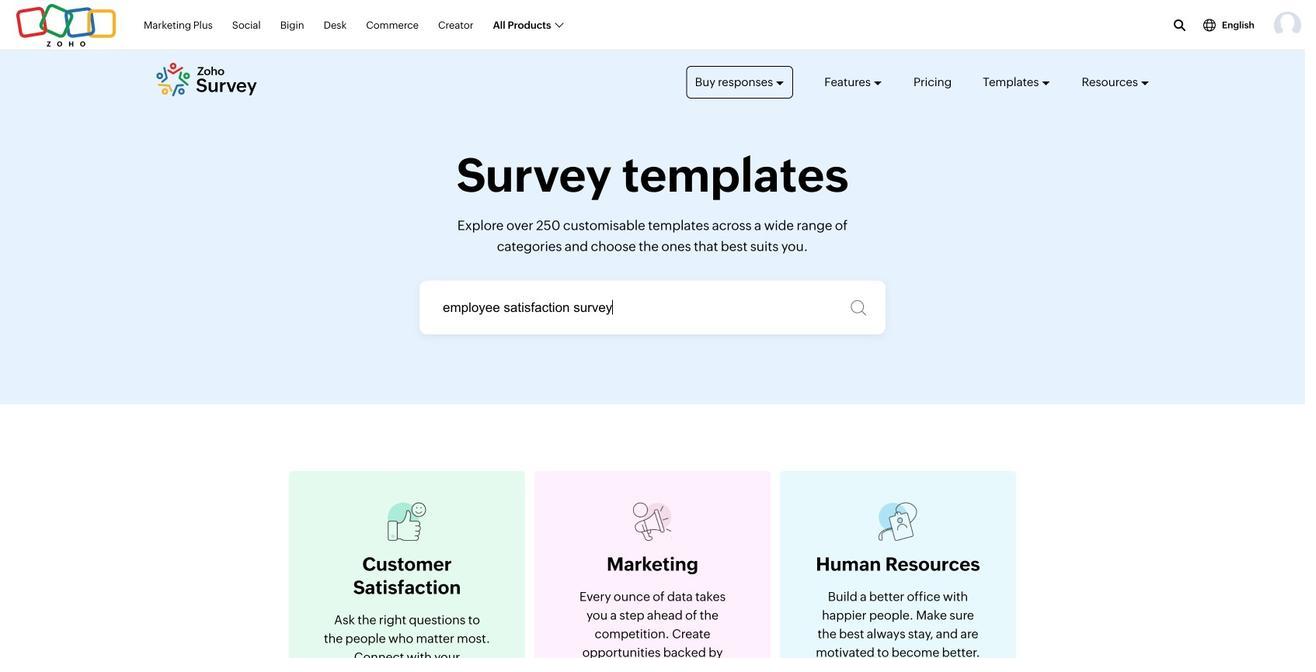 Task type: vqa. For each thing, say whether or not it's contained in the screenshot.
being
no



Task type: locate. For each thing, give the bounding box(es) containing it.
zoho survey logo image
[[155, 63, 258, 97]]



Task type: describe. For each thing, give the bounding box(es) containing it.
greg robinson image
[[1274, 12, 1302, 39]]

Search for a 250+ survey template text field
[[420, 281, 886, 335]]



